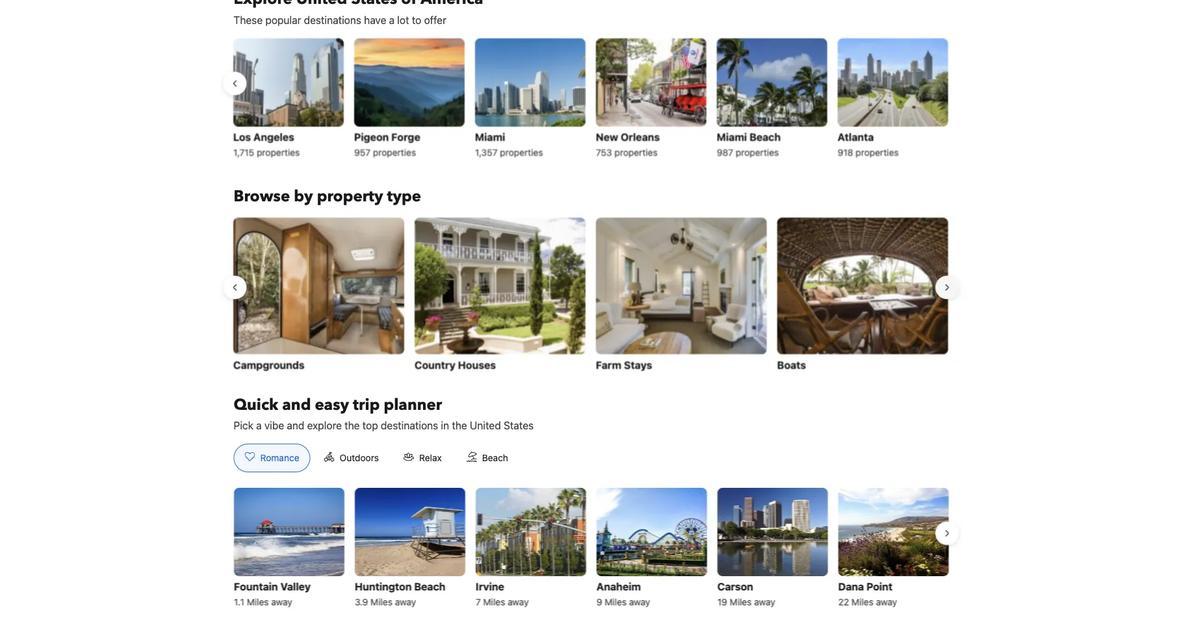 Task type: locate. For each thing, give the bounding box(es) containing it.
top
[[363, 420, 378, 432]]

0 vertical spatial beach
[[750, 131, 781, 143]]

stays
[[624, 358, 653, 371]]

country
[[415, 358, 456, 371]]

a left lot on the left top of the page
[[389, 14, 395, 26]]

properties inside atlanta 918 properties
[[856, 147, 899, 158]]

0 horizontal spatial destinations
[[304, 14, 361, 26]]

and
[[282, 394, 311, 416], [287, 420, 305, 432]]

0 horizontal spatial miami
[[476, 131, 506, 143]]

properties down atlanta at top right
[[856, 147, 899, 158]]

beach button
[[456, 444, 519, 473]]

6 away from the left
[[876, 597, 897, 608]]

properties
[[257, 147, 300, 158], [373, 147, 416, 158], [500, 147, 544, 158], [615, 147, 658, 158], [736, 147, 779, 158], [856, 147, 899, 158]]

1 properties from the left
[[257, 147, 300, 158]]

4 properties from the left
[[615, 147, 658, 158]]

a left vibe
[[256, 420, 262, 432]]

5 properties from the left
[[736, 147, 779, 158]]

0 horizontal spatial beach
[[414, 581, 445, 593]]

1.1
[[234, 597, 244, 608]]

vibe
[[265, 420, 284, 432]]

away down point
[[876, 597, 897, 608]]

4 miles from the left
[[605, 597, 627, 608]]

property
[[317, 186, 383, 207]]

miami up 987
[[717, 131, 748, 143]]

5 miles from the left
[[730, 597, 752, 608]]

9
[[596, 597, 602, 608]]

1 miles from the left
[[247, 597, 268, 608]]

the right in
[[452, 420, 467, 432]]

beach for huntington beach
[[414, 581, 445, 593]]

2 region from the top
[[223, 212, 959, 379]]

planner
[[384, 394, 442, 416]]

1,715
[[234, 147, 255, 158]]

new
[[596, 131, 619, 143]]

miles inside fountain valley 1.1 miles away
[[247, 597, 268, 608]]

5 away from the left
[[754, 597, 775, 608]]

valley
[[280, 581, 310, 593]]

0 horizontal spatial a
[[256, 420, 262, 432]]

miami for beach
[[717, 131, 748, 143]]

properties for los
[[257, 147, 300, 158]]

forge
[[392, 131, 421, 143]]

3 properties from the left
[[500, 147, 544, 158]]

region
[[223, 33, 959, 165], [223, 212, 959, 379], [223, 483, 959, 616]]

lot
[[397, 14, 409, 26]]

away inside anaheim 9 miles away
[[629, 597, 650, 608]]

3 miles from the left
[[483, 597, 505, 608]]

1 vertical spatial destinations
[[381, 420, 438, 432]]

properties inside miami beach 987 properties
[[736, 147, 779, 158]]

country houses
[[415, 358, 496, 371]]

miles down huntington
[[370, 597, 392, 608]]

6 properties from the left
[[856, 147, 899, 158]]

destinations left the have
[[304, 14, 361, 26]]

and right vibe
[[287, 420, 305, 432]]

angeles
[[254, 131, 295, 143]]

2 horizontal spatial beach
[[750, 131, 781, 143]]

beach inside button
[[482, 453, 508, 463]]

region containing campgrounds
[[223, 212, 959, 379]]

properties down angeles at the top of page
[[257, 147, 300, 158]]

properties right 1,357
[[500, 147, 544, 158]]

1 horizontal spatial beach
[[482, 453, 508, 463]]

2 miami from the left
[[717, 131, 748, 143]]

easy
[[315, 394, 349, 416]]

miles down the anaheim
[[605, 597, 627, 608]]

away right 19
[[754, 597, 775, 608]]

quick and easy trip planner pick a vibe and explore the top destinations in the united states
[[234, 394, 534, 432]]

away down huntington
[[395, 597, 416, 608]]

properties inside miami 1,357 properties
[[500, 147, 544, 158]]

2 away from the left
[[395, 597, 416, 608]]

destinations down the planner
[[381, 420, 438, 432]]

these popular destinations have a lot to offer
[[234, 14, 447, 26]]

away inside the dana point 22 miles away
[[876, 597, 897, 608]]

miami up 1,357
[[476, 131, 506, 143]]

1 vertical spatial a
[[256, 420, 262, 432]]

campgrounds link
[[234, 217, 405, 374]]

0 vertical spatial destinations
[[304, 14, 361, 26]]

anaheim 9 miles away
[[596, 581, 650, 608]]

2 vertical spatial region
[[223, 483, 959, 616]]

1 miami from the left
[[476, 131, 506, 143]]

huntington beach 3.9 miles away
[[355, 581, 445, 608]]

tab list
[[223, 444, 530, 473]]

properties down forge
[[373, 147, 416, 158]]

miami for 1,357
[[476, 131, 506, 143]]

0 horizontal spatial the
[[345, 420, 360, 432]]

properties down orleans
[[615, 147, 658, 158]]

2 miles from the left
[[370, 597, 392, 608]]

boats
[[778, 358, 807, 371]]

1 horizontal spatial miami
[[717, 131, 748, 143]]

1 horizontal spatial the
[[452, 420, 467, 432]]

and up vibe
[[282, 394, 311, 416]]

type
[[387, 186, 421, 207]]

properties inside new orleans 753 properties
[[615, 147, 658, 158]]

destinations
[[304, 14, 361, 26], [381, 420, 438, 432]]

1 horizontal spatial a
[[389, 14, 395, 26]]

pigeon forge 957 properties
[[355, 131, 421, 158]]

properties inside the pigeon forge 957 properties
[[373, 147, 416, 158]]

miami inside miami beach 987 properties
[[717, 131, 748, 143]]

away right 7
[[508, 597, 529, 608]]

miles inside the dana point 22 miles away
[[852, 597, 873, 608]]

properties right 987
[[736, 147, 779, 158]]

miles right 7
[[483, 597, 505, 608]]

the left top
[[345, 420, 360, 432]]

miami
[[476, 131, 506, 143], [717, 131, 748, 143]]

0 vertical spatial and
[[282, 394, 311, 416]]

beach inside miami beach 987 properties
[[750, 131, 781, 143]]

boats link
[[778, 217, 949, 374]]

trip
[[353, 394, 380, 416]]

away inside huntington beach 3.9 miles away
[[395, 597, 416, 608]]

miles inside anaheim 9 miles away
[[605, 597, 627, 608]]

states
[[504, 420, 534, 432]]

1 region from the top
[[223, 33, 959, 165]]

4 away from the left
[[629, 597, 650, 608]]

1 away from the left
[[271, 597, 292, 608]]

beach
[[750, 131, 781, 143], [482, 453, 508, 463], [414, 581, 445, 593]]

miles
[[247, 597, 268, 608], [370, 597, 392, 608], [483, 597, 505, 608], [605, 597, 627, 608], [730, 597, 752, 608], [852, 597, 873, 608]]

2 properties from the left
[[373, 147, 416, 158]]

miles down fountain
[[247, 597, 268, 608]]

3 away from the left
[[508, 597, 529, 608]]

pigeon
[[355, 131, 389, 143]]

miles right the 22
[[852, 597, 873, 608]]

irvine 7 miles away
[[476, 581, 529, 608]]

0 vertical spatial a
[[389, 14, 395, 26]]

miles down carson
[[730, 597, 752, 608]]

2 the from the left
[[452, 420, 467, 432]]

3 region from the top
[[223, 483, 959, 616]]

los angeles 1,715 properties
[[234, 131, 300, 158]]

918
[[838, 147, 854, 158]]

1 vertical spatial beach
[[482, 453, 508, 463]]

farm
[[596, 358, 622, 371]]

the
[[345, 420, 360, 432], [452, 420, 467, 432]]

farm stays link
[[596, 217, 767, 374]]

19
[[717, 597, 727, 608]]

beach inside huntington beach 3.9 miles away
[[414, 581, 445, 593]]

a inside quick and easy trip planner pick a vibe and explore the top destinations in the united states
[[256, 420, 262, 432]]

1 horizontal spatial destinations
[[381, 420, 438, 432]]

by
[[294, 186, 313, 207]]

away
[[271, 597, 292, 608], [395, 597, 416, 608], [508, 597, 529, 608], [629, 597, 650, 608], [754, 597, 775, 608], [876, 597, 897, 608]]

away down the anaheim
[[629, 597, 650, 608]]

a
[[389, 14, 395, 26], [256, 420, 262, 432]]

properties for pigeon
[[373, 147, 416, 158]]

houses
[[458, 358, 496, 371]]

properties inside los angeles 1,715 properties
[[257, 147, 300, 158]]

quick
[[234, 394, 278, 416]]

0 vertical spatial region
[[223, 33, 959, 165]]

6 miles from the left
[[852, 597, 873, 608]]

1 vertical spatial region
[[223, 212, 959, 379]]

miami inside miami 1,357 properties
[[476, 131, 506, 143]]

2 vertical spatial beach
[[414, 581, 445, 593]]

dana point 22 miles away
[[838, 581, 897, 608]]

away down valley
[[271, 597, 292, 608]]

browse
[[234, 186, 290, 207]]



Task type: vqa. For each thing, say whether or not it's contained in the screenshot.


Task type: describe. For each thing, give the bounding box(es) containing it.
away inside irvine 7 miles away
[[508, 597, 529, 608]]

fountain
[[234, 581, 278, 593]]

tab list containing romance
[[223, 444, 530, 473]]

explore
[[307, 420, 342, 432]]

atlanta
[[838, 131, 875, 143]]

properties for miami
[[736, 147, 779, 158]]

957
[[355, 147, 371, 158]]

united
[[470, 420, 501, 432]]

huntington
[[355, 581, 412, 593]]

7
[[476, 597, 481, 608]]

1 vertical spatial and
[[287, 420, 305, 432]]

romance button
[[234, 444, 310, 473]]

region containing los angeles
[[223, 33, 959, 165]]

beach for miami beach
[[750, 131, 781, 143]]

away inside the carson 19 miles away
[[754, 597, 775, 608]]

point
[[866, 581, 893, 593]]

these
[[234, 14, 263, 26]]

have
[[364, 14, 386, 26]]

dana
[[838, 581, 864, 593]]

outdoors
[[340, 453, 379, 463]]

in
[[441, 420, 449, 432]]

properties for new
[[615, 147, 658, 158]]

relax button
[[393, 444, 453, 473]]

fountain valley 1.1 miles away
[[234, 581, 310, 608]]

campgrounds
[[234, 358, 305, 371]]

relax
[[419, 453, 442, 463]]

anaheim
[[596, 581, 641, 593]]

region containing fountain valley
[[223, 483, 959, 616]]

miles inside the carson 19 miles away
[[730, 597, 752, 608]]

to
[[412, 14, 421, 26]]

irvine
[[476, 581, 504, 593]]

atlanta 918 properties
[[838, 131, 899, 158]]

away inside fountain valley 1.1 miles away
[[271, 597, 292, 608]]

new orleans 753 properties
[[596, 131, 660, 158]]

carson 19 miles away
[[717, 581, 775, 608]]

987
[[717, 147, 734, 158]]

1,357
[[476, 147, 498, 158]]

popular
[[265, 14, 301, 26]]

country houses link
[[415, 217, 586, 374]]

destinations inside quick and easy trip planner pick a vibe and explore the top destinations in the united states
[[381, 420, 438, 432]]

offer
[[424, 14, 447, 26]]

753
[[596, 147, 613, 158]]

browse by property type
[[234, 186, 421, 207]]

miami beach 987 properties
[[717, 131, 781, 158]]

outdoors button
[[313, 444, 390, 473]]

orleans
[[621, 131, 660, 143]]

miles inside irvine 7 miles away
[[483, 597, 505, 608]]

1 the from the left
[[345, 420, 360, 432]]

pick
[[234, 420, 254, 432]]

carson
[[717, 581, 753, 593]]

22
[[838, 597, 849, 608]]

3.9
[[355, 597, 368, 608]]

farm stays
[[596, 358, 653, 371]]

romance
[[260, 453, 299, 463]]

miami 1,357 properties
[[476, 131, 544, 158]]

miles inside huntington beach 3.9 miles away
[[370, 597, 392, 608]]

los
[[234, 131, 251, 143]]



